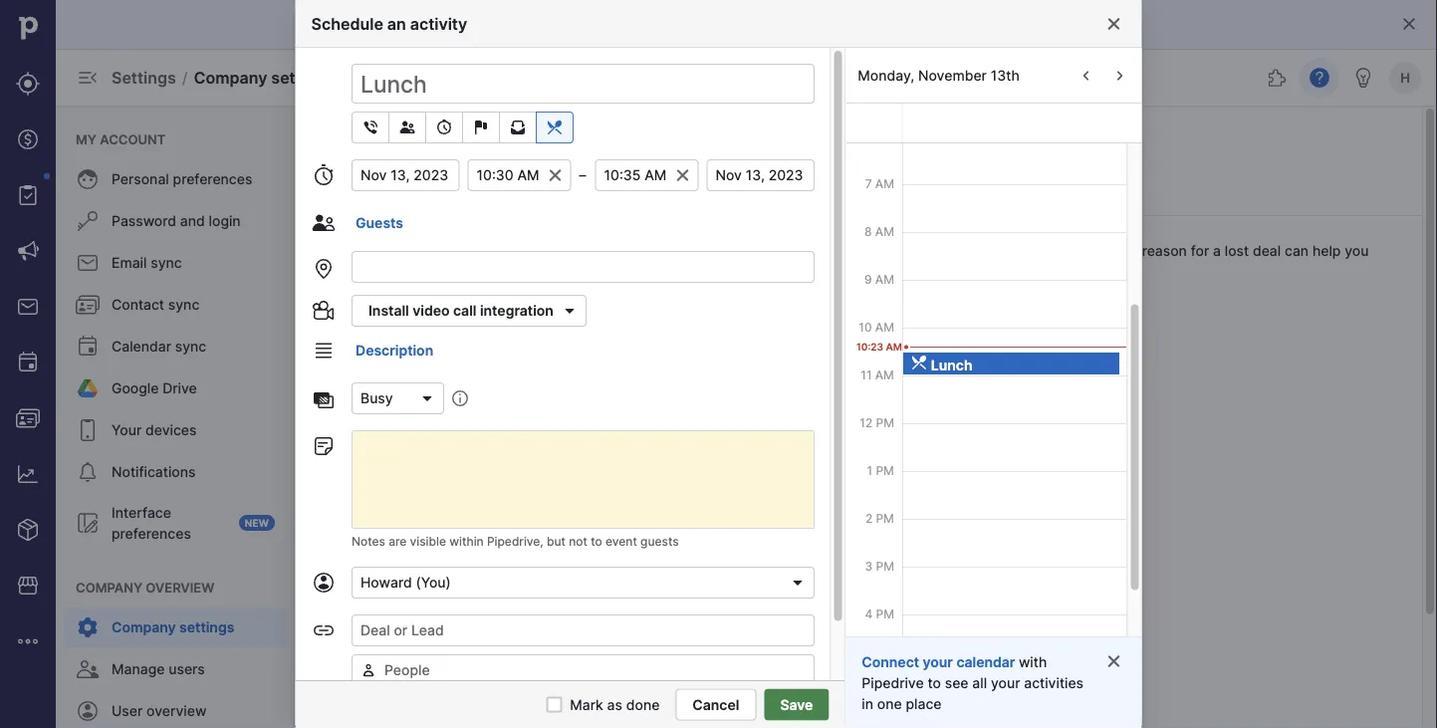 Task type: locate. For each thing, give the bounding box(es) containing it.
am
[[875, 129, 894, 143], [875, 176, 894, 191], [875, 224, 894, 239], [875, 272, 894, 286], [875, 320, 894, 334], [875, 368, 894, 382]]

sync
[[151, 255, 182, 272], [168, 296, 200, 313], [175, 338, 207, 355]]

manage for manage users
[[112, 661, 165, 678]]

reasons down connect your calendar
[[896, 680, 975, 705]]

users inside manage predefined lost reasons. when a deal is marked as lost, users can choose between these options. documenting the reason for a lost deal can help you understand your sales process and actions better.
[[745, 242, 781, 259]]

preferences for personal
[[173, 171, 252, 188]]

Lunch text field
[[351, 64, 814, 104]]

to inside with pipedrive to see all your activities in one place
[[928, 675, 942, 691]]

4
[[865, 607, 873, 621]]

sales assistant image
[[1352, 66, 1376, 90]]

am right 10
[[875, 320, 894, 334]]

0 vertical spatial as
[[694, 242, 709, 259]]

predefined inside manage predefined lost reasons. when a deal is marked as lost, users can choose between these options. documenting the reason for a lost deal can help you understand your sales process and actions better.
[[376, 242, 448, 259]]

lost inside button
[[351, 313, 380, 330]]

a
[[582, 242, 590, 259], [1214, 242, 1222, 259]]

password and login
[[112, 213, 241, 230]]

sync for calendar sync
[[175, 338, 207, 355]]

am right 9
[[875, 272, 894, 286]]

6 am from the top
[[875, 368, 894, 382]]

lost for lost reason
[[351, 313, 380, 330]]

1 horizontal spatial lost
[[587, 187, 616, 204]]

color undefined image inside company settings link
[[76, 616, 100, 640]]

sync for contact sync
[[168, 296, 200, 313]]

and down when
[[526, 263, 551, 280]]

predefined for manage
[[376, 242, 448, 259]]

none field people
[[351, 655, 814, 687]]

pm right 3
[[876, 559, 894, 573]]

Use the arrow keys to pick a date text field
[[351, 159, 459, 191], [706, 159, 814, 191]]

company settings menu item
[[56, 608, 295, 648]]

documenting
[[1025, 242, 1113, 259]]

google drive link
[[64, 369, 287, 409]]

color undefined image down my
[[76, 167, 100, 191]]

reasons up is
[[620, 187, 672, 204]]

sync right email
[[151, 255, 182, 272]]

color undefined image inside personal preferences link
[[76, 167, 100, 191]]

0 horizontal spatial a
[[582, 242, 590, 259]]

1 vertical spatial users
[[169, 661, 205, 678]]

1 vertical spatial as
[[607, 696, 623, 713]]

manage up understand
[[319, 242, 372, 259]]

color undefined image left password
[[76, 209, 100, 233]]

0 horizontal spatial manage
[[112, 661, 165, 678]]

deal left help
[[1253, 242, 1282, 259]]

0 vertical spatial and
[[180, 213, 205, 230]]

0 vertical spatial manage
[[319, 242, 372, 259]]

overview down manage users link
[[147, 703, 207, 720]]

color primary inverted image left the install
[[323, 314, 347, 330]]

sales inbox image
[[16, 295, 40, 319]]

users up user overview link
[[169, 661, 205, 678]]

calendar sync link
[[64, 327, 287, 367]]

user overview
[[112, 703, 207, 720]]

1 pm from the top
[[876, 415, 894, 430]]

can left choose
[[785, 242, 809, 259]]

3 pm from the top
[[876, 511, 894, 526]]

interface
[[112, 504, 171, 521]]

yet
[[980, 680, 1012, 705]]

pm right 1
[[876, 463, 894, 478]]

am for 6 am
[[875, 129, 894, 143]]

pm right 2
[[876, 511, 894, 526]]

6 for 6 pm
[[865, 702, 873, 717]]

1 vertical spatial lost
[[351, 313, 380, 330]]

0 horizontal spatial as
[[607, 696, 623, 713]]

9 am
[[864, 272, 894, 286]]

the
[[1117, 242, 1139, 259]]

your
[[399, 263, 428, 280], [923, 654, 953, 671], [991, 675, 1021, 691]]

to
[[590, 535, 602, 549], [928, 675, 942, 691]]

personal preferences
[[112, 171, 252, 188]]

reason inside button
[[384, 313, 430, 330]]

lost for lost reasons
[[587, 187, 616, 204]]

pm right 4
[[876, 607, 894, 621]]

1 horizontal spatial as
[[694, 242, 709, 259]]

and left login
[[180, 213, 205, 230]]

devices
[[145, 422, 197, 439]]

0 vertical spatial reason
[[1142, 242, 1188, 259]]

0 vertical spatial 6
[[864, 129, 872, 143]]

1 vertical spatial and
[[526, 263, 551, 280]]

a right for
[[1214, 242, 1222, 259]]

1 vertical spatial color primary inverted image
[[911, 355, 927, 371]]

google
[[112, 380, 159, 397]]

notifications link
[[64, 452, 287, 492]]

1
[[867, 463, 873, 478]]

company settings inside menu item
[[112, 619, 234, 636]]

schedule an activity dialog
[[0, 0, 1438, 728]]

Howard (You) field
[[351, 567, 814, 599]]

info image
[[452, 391, 468, 407]]

color undefined image
[[76, 167, 100, 191], [16, 183, 40, 207], [76, 251, 100, 275], [76, 335, 100, 359], [76, 460, 100, 484], [76, 511, 100, 535], [76, 658, 100, 682]]

as
[[694, 242, 709, 259], [607, 696, 623, 713]]

menu containing personal preferences
[[56, 106, 295, 728]]

1 vertical spatial manage
[[112, 661, 165, 678]]

use the arrow keys to pick a date text field up lost,
[[706, 159, 814, 191]]

11
[[861, 368, 872, 382]]

6 up 7
[[864, 129, 872, 143]]

0 horizontal spatial use the arrow keys to pick a date text field
[[351, 159, 459, 191]]

user
[[112, 703, 143, 720]]

quick help image
[[1308, 66, 1332, 90]]

1 horizontal spatial to
[[928, 675, 942, 691]]

reason left for
[[1142, 242, 1188, 259]]

to right not
[[590, 535, 602, 549]]

color primary image inside people field
[[360, 663, 376, 679]]

0 horizontal spatial can
[[785, 242, 809, 259]]

color undefined image inside notifications link
[[76, 460, 100, 484]]

1 horizontal spatial color primary inverted image
[[911, 355, 927, 371]]

0 vertical spatial your
[[399, 263, 428, 280]]

color undefined image left user
[[76, 699, 100, 723]]

company settings up manage users link
[[112, 619, 234, 636]]

color undefined image inside password and login link
[[76, 209, 100, 233]]

1 horizontal spatial deal
[[1253, 242, 1282, 259]]

see
[[945, 675, 969, 691]]

color undefined image inside your devices link
[[76, 418, 100, 442]]

0 vertical spatial predefined
[[376, 242, 448, 259]]

0 horizontal spatial reason
[[384, 313, 430, 330]]

am right 7
[[875, 176, 894, 191]]

1 deal from the left
[[594, 242, 622, 259]]

color primary image
[[1402, 16, 1418, 32], [395, 120, 419, 136], [432, 120, 456, 136], [506, 120, 530, 136], [543, 120, 566, 136], [311, 163, 335, 187], [674, 167, 690, 183], [311, 257, 335, 281], [311, 299, 335, 323], [311, 339, 335, 363], [419, 391, 435, 407], [311, 434, 335, 458], [311, 571, 335, 595], [789, 575, 805, 591], [1106, 654, 1122, 670], [546, 697, 562, 713]]

1 horizontal spatial reason
[[1142, 242, 1188, 259]]

login
[[209, 213, 241, 230]]

color primary inverted image
[[323, 314, 347, 330], [911, 355, 927, 371]]

manage inside "menu"
[[112, 661, 165, 678]]

color undefined image for email sync
[[76, 251, 100, 275]]

color undefined image left calendar
[[76, 335, 100, 359]]

sync up the 'calendar sync' link
[[168, 296, 200, 313]]

5 am from the top
[[875, 320, 894, 334]]

1 vertical spatial predefined
[[740, 680, 848, 705]]

email sync link
[[64, 243, 287, 283]]

Deal or Lead text field
[[351, 615, 814, 647]]

contact sync link
[[64, 285, 287, 325]]

next day image
[[1108, 68, 1132, 84]]

1 horizontal spatial predefined
[[740, 680, 848, 705]]

a up "actions" at the left of the page
[[582, 242, 590, 259]]

users right lost,
[[745, 242, 781, 259]]

as right mark
[[607, 696, 623, 713]]

menu for activities
[[56, 106, 295, 728]]

to down connect your calendar
[[928, 675, 942, 691]]

1 horizontal spatial lost
[[854, 680, 890, 705]]

0 horizontal spatial company settings
[[112, 619, 234, 636]]

howard
[[360, 574, 412, 591]]

pm right 12
[[876, 415, 894, 430]]

cancel
[[693, 696, 740, 713]]

am for 8 am
[[875, 224, 894, 239]]

1 pm
[[867, 463, 894, 478]]

and inside manage predefined lost reasons. when a deal is marked as lost, users can choose between these options. documenting the reason for a lost deal can help you understand your sales process and actions better.
[[526, 263, 551, 280]]

overview for company overview
[[146, 580, 215, 595]]

1 horizontal spatial users
[[745, 242, 781, 259]]

predefined right no
[[740, 680, 848, 705]]

currencies
[[491, 187, 563, 204]]

guests
[[640, 535, 679, 549]]

your up the see
[[923, 654, 953, 671]]

am right the 11
[[875, 368, 894, 382]]

color undefined image inside user overview link
[[76, 699, 100, 723]]

predefined up sales
[[376, 242, 448, 259]]

schedule an activity
[[311, 14, 467, 33]]

password and login link
[[64, 201, 287, 241]]

color undefined image right insights image
[[76, 460, 100, 484]]

color undefined image inside contact sync link
[[76, 293, 100, 317]]

1 vertical spatial company settings
[[112, 619, 234, 636]]

0 vertical spatial to
[[590, 535, 602, 549]]

7 pm from the top
[[876, 702, 894, 717]]

more image
[[16, 630, 40, 654]]

–
[[579, 167, 586, 184]]

1 vertical spatial 6
[[865, 702, 873, 717]]

2 pm from the top
[[876, 463, 894, 478]]

save button
[[765, 689, 829, 721]]

account
[[100, 132, 166, 147]]

settings down the schedule
[[271, 68, 334, 87]]

6 left one at the bottom of page
[[865, 702, 873, 717]]

pm for 1 pm
[[876, 463, 894, 478]]

my
[[76, 132, 97, 147]]

color undefined image left "manage users"
[[76, 658, 100, 682]]

8 am
[[864, 224, 894, 239]]

1 vertical spatial sync
[[168, 296, 200, 313]]

close image
[[1106, 16, 1122, 32]]

contact sync
[[112, 296, 200, 313]]

options.
[[968, 242, 1021, 259]]

0 horizontal spatial reasons
[[620, 187, 672, 204]]

mark as done
[[570, 696, 660, 713]]

2 am from the top
[[875, 176, 894, 191]]

settings
[[271, 68, 334, 87], [438, 134, 534, 163], [179, 619, 234, 636]]

lunch
[[931, 357, 972, 374]]

6 pm from the top
[[876, 655, 894, 669]]

1 horizontal spatial reasons
[[896, 680, 975, 705]]

0 horizontal spatial and
[[180, 213, 205, 230]]

1 a from the left
[[582, 242, 590, 259]]

6 pm
[[865, 702, 894, 717]]

0 vertical spatial users
[[745, 242, 781, 259]]

schedule
[[311, 14, 383, 33]]

1 vertical spatial preferences
[[112, 525, 191, 542]]

1 horizontal spatial use the arrow keys to pick a date text field
[[706, 159, 814, 191]]

color undefined image right more icon
[[76, 616, 100, 640]]

0 horizontal spatial lost
[[351, 313, 380, 330]]

no predefined lost reasons yet
[[706, 680, 1012, 705]]

these
[[927, 242, 964, 259]]

company inside menu item
[[112, 619, 176, 636]]

0 horizontal spatial your
[[399, 263, 428, 280]]

company down company overview
[[112, 619, 176, 636]]

can left help
[[1285, 242, 1309, 259]]

cancel button
[[676, 689, 757, 721]]

0 horizontal spatial users
[[169, 661, 205, 678]]

within
[[449, 535, 483, 549]]

color undefined image inside google drive link
[[76, 377, 100, 401]]

2 color undefined image from the top
[[76, 293, 100, 317]]

1 horizontal spatial your
[[923, 654, 953, 671]]

0 vertical spatial overview
[[146, 580, 215, 595]]

5 pm from the top
[[876, 607, 894, 621]]

color undefined image left google at the left bottom
[[76, 377, 100, 401]]

your right all
[[991, 675, 1021, 691]]

0 horizontal spatial lost
[[452, 242, 476, 259]]

better.
[[607, 263, 651, 280]]

color primary image
[[358, 120, 382, 136], [469, 120, 493, 136], [547, 167, 563, 183], [311, 211, 335, 235], [557, 299, 581, 323], [311, 389, 335, 412], [311, 619, 335, 643], [360, 663, 376, 679]]

menu
[[0, 0, 56, 728], [56, 106, 295, 728]]

color undefined image left your
[[76, 418, 100, 442]]

pm for 4 pm
[[876, 607, 894, 621]]

1 vertical spatial overview
[[147, 703, 207, 720]]

6 color undefined image from the top
[[76, 699, 100, 723]]

13th
[[991, 67, 1020, 84]]

pm right 5
[[876, 655, 894, 669]]

manage
[[319, 242, 372, 259], [112, 661, 165, 678]]

4 am from the top
[[875, 272, 894, 286]]

1 color undefined image from the top
[[76, 209, 100, 233]]

deal left is
[[594, 242, 622, 259]]

as inside "schedule an activity" 'dialog'
[[607, 696, 623, 713]]

4 pm from the top
[[876, 559, 894, 573]]

help
[[1313, 242, 1342, 259]]

sync up drive at left
[[175, 338, 207, 355]]

1 vertical spatial to
[[928, 675, 942, 691]]

color undefined image for personal preferences
[[76, 167, 100, 191]]

color undefined image inside the 'calendar sync' link
[[76, 335, 100, 359]]

lost
[[587, 187, 616, 204], [351, 313, 380, 330]]

color undefined image left contact
[[76, 293, 100, 317]]

Search Pipedrive field
[[540, 58, 898, 98]]

2 vertical spatial sync
[[175, 338, 207, 355]]

your inside manage predefined lost reasons. when a deal is marked as lost, users can choose between these options. documenting the reason for a lost deal can help you understand your sales process and actions better.
[[399, 263, 428, 280]]

0 vertical spatial preferences
[[173, 171, 252, 188]]

color undefined image for contact sync
[[76, 293, 100, 317]]

color primary inverted image left lunch
[[911, 355, 927, 371]]

can
[[785, 242, 809, 259], [1285, 242, 1309, 259]]

1 horizontal spatial company settings
[[319, 134, 534, 163]]

company down interface preferences at the left bottom
[[76, 580, 143, 595]]

for
[[1191, 242, 1210, 259]]

1 am from the top
[[875, 129, 894, 143]]

manage predefined lost reasons. when a deal is marked as lost, users can choose between these options. documenting the reason for a lost deal can help you understand your sales process and actions better.
[[319, 242, 1370, 280]]

10 am
[[859, 320, 894, 334]]

your left sales
[[399, 263, 428, 280]]

1 vertical spatial your
[[923, 654, 953, 671]]

interface preferences
[[112, 504, 191, 542]]

overview up company settings link
[[146, 580, 215, 595]]

None text field
[[351, 251, 814, 283]]

quick add image
[[922, 66, 946, 90]]

pm right in
[[876, 702, 894, 717]]

color undefined image for password and login
[[76, 209, 100, 233]]

pm
[[876, 415, 894, 430], [876, 463, 894, 478], [876, 511, 894, 526], [876, 559, 894, 573], [876, 607, 894, 621], [876, 655, 894, 669], [876, 702, 894, 717]]

5 color undefined image from the top
[[76, 616, 100, 640]]

your inside with pipedrive to see all your activities in one place
[[991, 675, 1021, 691]]

not
[[569, 535, 587, 549]]

2 horizontal spatial settings
[[438, 134, 534, 163]]

use the arrow keys to pick a date text field up guests
[[351, 159, 459, 191]]

2 vertical spatial settings
[[179, 619, 234, 636]]

activities
[[1025, 675, 1084, 691]]

4 color undefined image from the top
[[76, 418, 100, 442]]

3 color undefined image from the top
[[76, 377, 100, 401]]

/
[[182, 68, 188, 87]]

reason up description
[[384, 313, 430, 330]]

company settings
[[319, 134, 534, 163], [112, 619, 234, 636]]

am up 7 am
[[875, 129, 894, 143]]

settings inside menu item
[[179, 619, 234, 636]]

color undefined image
[[76, 209, 100, 233], [76, 293, 100, 317], [76, 377, 100, 401], [76, 418, 100, 442], [76, 616, 100, 640], [76, 699, 100, 723]]

pm for 6 pm
[[876, 702, 894, 717]]

contacts image
[[16, 407, 40, 430]]

color undefined image left email
[[76, 251, 100, 275]]

0 horizontal spatial to
[[590, 535, 602, 549]]

in
[[862, 695, 874, 712]]

1 vertical spatial settings
[[438, 134, 534, 163]]

3 am from the top
[[875, 224, 894, 239]]

when
[[540, 242, 578, 259]]

1 horizontal spatial manage
[[319, 242, 372, 259]]

color undefined image inside email sync link
[[76, 251, 100, 275]]

0 horizontal spatial settings
[[179, 619, 234, 636]]

preferences down the interface
[[112, 525, 191, 542]]

0 vertical spatial sync
[[151, 255, 182, 272]]

leads image
[[16, 72, 40, 96]]

0 vertical spatial lost
[[587, 187, 616, 204]]

0 vertical spatial color primary inverted image
[[323, 314, 347, 330]]

h:mm AM text field
[[467, 159, 571, 191]]

as inside manage predefined lost reasons. when a deal is marked as lost, users can choose between these options. documenting the reason for a lost deal can help you understand your sales process and actions better.
[[694, 242, 709, 259]]

understand
[[319, 263, 395, 280]]

preferences up login
[[173, 171, 252, 188]]

color primary image inside the howard (you) popup button
[[789, 575, 805, 591]]

manage up user
[[112, 661, 165, 678]]

settings up manage users link
[[179, 619, 234, 636]]

1 horizontal spatial and
[[526, 263, 551, 280]]

pm for 3 pm
[[876, 559, 894, 573]]

as left lost,
[[694, 242, 709, 259]]

1 horizontal spatial settings
[[271, 68, 334, 87]]

company overview
[[76, 580, 215, 595]]

manage inside manage predefined lost reasons. when a deal is marked as lost, users can choose between these options. documenting the reason for a lost deal can help you understand your sales process and actions better.
[[319, 242, 372, 259]]

with pipedrive to see all your activities in one place
[[862, 654, 1084, 712]]

1 horizontal spatial can
[[1285, 242, 1309, 259]]

0 vertical spatial company settings
[[319, 134, 534, 163]]

campaigns image
[[16, 239, 40, 263]]

1 vertical spatial reason
[[384, 313, 430, 330]]

am for 9 am
[[875, 272, 894, 286]]

company settings up the activities
[[319, 134, 534, 163]]

None field
[[351, 251, 814, 283], [351, 615, 814, 647], [351, 655, 814, 687], [351, 251, 814, 283]]

settings up "currencies"
[[438, 134, 534, 163]]

2 vertical spatial your
[[991, 675, 1021, 691]]

am for 7 am
[[875, 176, 894, 191]]

0 horizontal spatial color primary inverted image
[[323, 314, 347, 330]]

0 horizontal spatial deal
[[594, 242, 622, 259]]

2 horizontal spatial your
[[991, 675, 1021, 691]]

connect
[[862, 654, 920, 671]]

am right 8
[[875, 224, 894, 239]]

color undefined image left the interface
[[76, 511, 100, 535]]

2 use the arrow keys to pick a date text field from the left
[[706, 159, 814, 191]]

0 horizontal spatial predefined
[[376, 242, 448, 259]]

color undefined image inside manage users link
[[76, 658, 100, 682]]

1 horizontal spatial a
[[1214, 242, 1222, 259]]



Task type: describe. For each thing, give the bounding box(es) containing it.
monday,
[[858, 67, 915, 84]]

drive
[[163, 380, 197, 397]]

install video call integration button
[[351, 295, 586, 327]]

activity
[[410, 14, 467, 33]]

video
[[412, 302, 449, 319]]

11 am
[[861, 368, 894, 382]]

company right /
[[194, 68, 267, 87]]

10
[[859, 320, 872, 334]]

manage for manage predefined lost reasons. when a deal is marked as lost, users can choose between these options. documenting the reason for a lost deal can help you understand your sales process and actions better.
[[319, 242, 372, 259]]

3 pm
[[865, 559, 894, 573]]

call
[[453, 302, 476, 319]]

description
[[355, 342, 433, 359]]

products image
[[16, 518, 40, 542]]

2 a from the left
[[1214, 242, 1222, 259]]

your devices
[[112, 422, 197, 439]]

1 vertical spatial reasons
[[896, 680, 975, 705]]

color undefined image for your devices
[[76, 418, 100, 442]]

settings
[[112, 68, 176, 87]]

2 can from the left
[[1285, 242, 1309, 259]]

lost reason button
[[319, 306, 446, 338]]

(you)
[[415, 574, 451, 591]]

event
[[605, 535, 637, 549]]

howard (you) button
[[351, 567, 814, 599]]

are
[[388, 535, 406, 549]]

color undefined image for interface preferences
[[76, 511, 100, 535]]

notes are visible within pipedrive, but not to event guests
[[351, 535, 679, 549]]

color primary image inside busy popup button
[[419, 391, 435, 407]]

previous day image
[[1075, 68, 1099, 84]]

company up general
[[319, 134, 431, 163]]

company settings link
[[64, 608, 287, 648]]

november
[[919, 67, 987, 84]]

12
[[860, 415, 873, 430]]

marked
[[640, 242, 690, 259]]

color undefined image for manage users
[[76, 658, 100, 682]]

color undefined image for google drive
[[76, 377, 100, 401]]

pm for 2 pm
[[876, 511, 894, 526]]

you
[[1345, 242, 1370, 259]]

menu toggle image
[[76, 66, 100, 90]]

email
[[112, 255, 147, 272]]

pipedrive
[[862, 675, 924, 691]]

7
[[865, 176, 872, 191]]

color undefined image down the deals "image"
[[16, 183, 40, 207]]

but
[[546, 535, 565, 549]]

password
[[112, 213, 176, 230]]

one
[[878, 695, 902, 712]]

9
[[864, 272, 872, 286]]

marketplace image
[[16, 574, 40, 598]]

3
[[865, 559, 873, 573]]

color primary image inside install video call integration button
[[557, 299, 581, 323]]

sales
[[432, 263, 466, 280]]

done
[[626, 696, 660, 713]]

notifications
[[112, 464, 196, 481]]

am for 11 am
[[875, 368, 894, 382]]

menu for schedule an activity
[[0, 0, 56, 728]]

place
[[906, 695, 942, 712]]

lost for when
[[452, 242, 476, 259]]

and inside "menu"
[[180, 213, 205, 230]]

h:mm AM text field
[[595, 159, 698, 191]]

0 vertical spatial reasons
[[620, 187, 672, 204]]

2
[[865, 511, 873, 526]]

install video call integration
[[368, 302, 553, 319]]

2 horizontal spatial lost
[[1225, 242, 1250, 259]]

mark
[[570, 696, 604, 713]]

8
[[864, 224, 872, 239]]

reason inside manage predefined lost reasons. when a deal is marked as lost, users can choose between these options. documenting the reason for a lost deal can help you understand your sales process and actions better.
[[1142, 242, 1188, 259]]

7 am
[[865, 176, 894, 191]]

settings / company settings
[[112, 68, 334, 87]]

insights image
[[16, 462, 40, 486]]

new
[[245, 517, 269, 529]]

connect your calendar
[[862, 654, 1016, 671]]

your devices link
[[64, 411, 287, 450]]

5
[[865, 655, 873, 669]]

integration
[[480, 302, 553, 319]]

6 for 6 am
[[864, 129, 872, 143]]

color undefined image for user overview
[[76, 699, 100, 723]]

1 use the arrow keys to pick a date text field from the left
[[351, 159, 459, 191]]

reasons.
[[480, 242, 536, 259]]

pm for 12 pm
[[876, 415, 894, 430]]

color primary inverted image inside lost reason button
[[323, 314, 347, 330]]

0 vertical spatial settings
[[271, 68, 334, 87]]

calendar
[[112, 338, 171, 355]]

google drive
[[112, 380, 197, 397]]

busy button
[[351, 383, 444, 414]]

your
[[112, 422, 142, 439]]

connect your calendar link
[[862, 654, 1019, 671]]

visible
[[410, 535, 446, 549]]

1 can from the left
[[785, 242, 809, 259]]

predefined for no
[[740, 680, 848, 705]]

all
[[973, 675, 988, 691]]

am for 10 am
[[875, 320, 894, 334]]

sync for email sync
[[151, 255, 182, 272]]

2 pm
[[865, 511, 894, 526]]

color undefined image for calendar sync
[[76, 335, 100, 359]]

notes
[[351, 535, 385, 549]]

h button
[[1386, 58, 1426, 98]]

guests
[[355, 215, 403, 232]]

Busy field
[[351, 383, 444, 414]]

People text field
[[376, 656, 813, 686]]

overview for user overview
[[147, 703, 207, 720]]

none field deal or lead
[[351, 615, 814, 647]]

pipedrive,
[[487, 535, 543, 549]]

lost for yet
[[854, 680, 890, 705]]

actions
[[555, 263, 603, 280]]

deals image
[[16, 128, 40, 151]]

12 pm
[[860, 415, 894, 430]]

personal
[[112, 171, 169, 188]]

save
[[781, 696, 813, 713]]

manage users link
[[64, 650, 287, 689]]

color undefined image for company settings
[[76, 616, 100, 640]]

howard (you)
[[360, 574, 451, 591]]

home image
[[13, 13, 43, 43]]

is
[[626, 242, 636, 259]]

preferences for interface
[[112, 525, 191, 542]]

an
[[387, 14, 406, 33]]

2 deal from the left
[[1253, 242, 1282, 259]]

activities
[[406, 187, 467, 204]]

manage users
[[112, 661, 205, 678]]

process
[[470, 263, 523, 280]]

activities image
[[16, 351, 40, 375]]

no
[[706, 680, 734, 705]]

pm for 5 pm
[[876, 655, 894, 669]]

color undefined image for notifications
[[76, 460, 100, 484]]



Task type: vqa. For each thing, say whether or not it's contained in the screenshot.
easier
no



